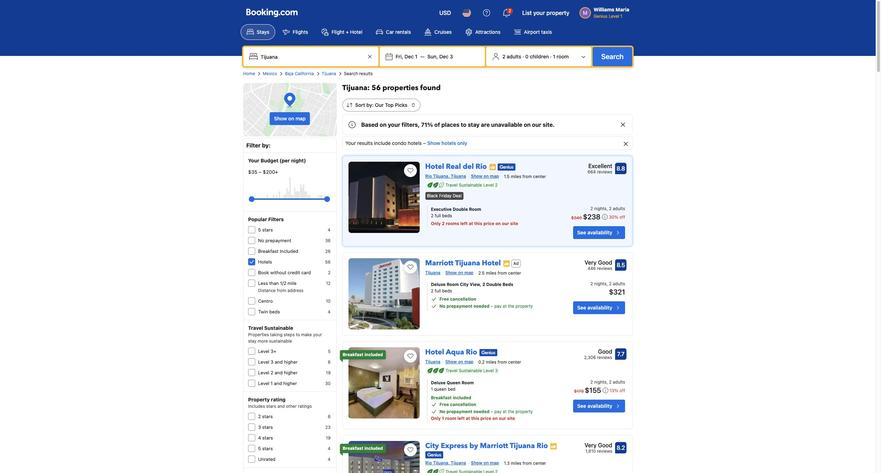 Task type: locate. For each thing, give the bounding box(es) containing it.
1 horizontal spatial dec
[[440, 53, 449, 59]]

reviews
[[598, 169, 613, 175], [597, 266, 613, 271], [598, 355, 613, 360], [597, 449, 613, 454]]

$321
[[609, 288, 626, 296]]

0 vertical spatial very
[[585, 259, 597, 266]]

0 horizontal spatial hotels
[[408, 140, 422, 146]]

1 horizontal spatial city
[[460, 282, 469, 287]]

1 good from the top
[[598, 259, 613, 266]]

full inside executive double room 2 full beds only 2 rooms left at this price on our site
[[435, 213, 441, 218]]

3 see from the top
[[578, 403, 587, 409]]

1 horizontal spatial to
[[461, 121, 467, 128]]

search results
[[344, 71, 373, 76]]

sustainable for hotel aqua rio
[[459, 368, 483, 373]]

see availability link down the 2 nights , 2 adults $321
[[573, 301, 626, 314]]

your account menu williams maria genius level 1 element
[[580, 3, 633, 20]]

pay up 'only 1 room left at this price on our site'
[[495, 409, 502, 414]]

2 no prepayment needed – pay at the property from the top
[[440, 409, 533, 414]]

no prepayment needed – pay at the property
[[440, 304, 533, 309], [440, 409, 533, 414]]

miles right 1.3
[[511, 461, 522, 466]]

cancellation
[[450, 296, 477, 302], [450, 402, 477, 407]]

1 left queen
[[431, 387, 433, 392]]

deluxe up queen
[[431, 380, 446, 385]]

2 full from the top
[[435, 288, 441, 294]]

1 reviews from the top
[[598, 169, 613, 175]]

1 vertical spatial 6
[[328, 414, 331, 419]]

needed down view,
[[474, 304, 490, 309]]

found
[[421, 83, 441, 93]]

1 nights from the top
[[595, 206, 607, 211]]

0 horizontal spatial double
[[453, 207, 468, 212]]

your right make
[[313, 332, 322, 337]]

2 nights , 2 adults up 30%
[[591, 206, 626, 211]]

room down travel sustainable level 2
[[469, 207, 482, 212]]

off right 30%
[[620, 215, 626, 220]]

flight
[[332, 29, 345, 35]]

very good element
[[585, 258, 613, 267], [585, 441, 613, 450]]

and down rating
[[278, 404, 285, 409]]

1 vertical spatial double
[[487, 282, 502, 287]]

1 vertical spatial results
[[358, 140, 373, 146]]

free cancellation down 2 full beds on the bottom
[[440, 296, 477, 302]]

by: left our
[[367, 102, 374, 108]]

at
[[469, 221, 473, 226], [503, 304, 507, 309], [503, 409, 507, 414], [466, 416, 470, 421]]

needed
[[474, 304, 490, 309], [474, 409, 490, 414]]

56 up our
[[372, 83, 381, 93]]

adults inside dropdown button
[[507, 53, 522, 59]]

stars up 3 stars
[[262, 414, 273, 419]]

1 vertical spatial travel
[[248, 325, 263, 331]]

rio tijuana, tijuana for real
[[426, 173, 466, 179]]

2 vertical spatial ,
[[607, 379, 608, 385]]

stars
[[262, 227, 273, 233], [266, 404, 276, 409], [262, 414, 273, 419], [262, 424, 273, 430], [263, 435, 273, 441], [262, 446, 273, 451]]

stars down rating
[[266, 404, 276, 409]]

0 vertical spatial city
[[460, 282, 469, 287]]

rio tijuana, tijuana for express
[[426, 460, 466, 466]]

off
[[620, 215, 626, 220], [620, 388, 626, 393]]

scored 8.5 element
[[616, 259, 627, 271]]

this property is part of our preferred partner program. it's committed to providing excellent service and good value. it'll pay us a higher commission if you make a booking. image
[[503, 260, 511, 267], [503, 260, 511, 267], [551, 443, 558, 450]]

deluxe for marriott
[[431, 282, 446, 287]]

availability down '$155'
[[588, 403, 613, 409]]

0 vertical spatial ,
[[607, 206, 608, 211]]

· right children
[[551, 53, 552, 59]]

1 vertical spatial free cancellation
[[440, 402, 477, 407]]

2 very good element from the top
[[585, 441, 613, 450]]

0 horizontal spatial marriott
[[426, 258, 454, 268]]

1 dec from the left
[[405, 53, 414, 59]]

1 vertical spatial search
[[344, 71, 358, 76]]

stay for are
[[468, 121, 480, 128]]

30% off
[[609, 215, 626, 220]]

hotels left only
[[442, 140, 456, 146]]

distance
[[258, 288, 276, 293]]

very inside very good 446 reviews
[[585, 259, 597, 266]]

1 vertical spatial availability
[[588, 305, 613, 311]]

tijuana down where are you going? field
[[322, 71, 336, 76]]

1 vertical spatial off
[[620, 388, 626, 393]]

1 vertical spatial only
[[431, 416, 441, 421]]

tijuana
[[322, 71, 336, 76], [451, 173, 466, 179], [455, 258, 481, 268], [426, 270, 441, 275], [426, 359, 441, 365], [510, 441, 535, 451], [451, 460, 466, 466]]

availability down $238
[[588, 229, 613, 236]]

·
[[523, 53, 524, 59], [551, 53, 552, 59]]

adults inside the 2 nights , 2 adults $321
[[613, 281, 626, 286]]

and down the level 2 and higher
[[274, 380, 282, 386]]

2 2 nights , 2 adults from the top
[[591, 379, 626, 385]]

mexico link
[[263, 71, 277, 77]]

1 deluxe from the top
[[431, 282, 446, 287]]

very for city express by marriott tijuana rio
[[585, 442, 597, 449]]

0 vertical spatial sustainable
[[459, 182, 483, 188]]

nights down 446
[[595, 281, 607, 286]]

stay left are
[[468, 121, 480, 128]]

marriott tijuana hotel image
[[349, 258, 420, 330]]

search
[[602, 52, 624, 61], [344, 71, 358, 76]]

travel for hotel aqua rio
[[446, 368, 458, 373]]

1 horizontal spatial your
[[346, 140, 356, 146]]

2 vertical spatial see availability
[[578, 403, 613, 409]]

1 rio tijuana, tijuana from the top
[[426, 173, 466, 179]]

map
[[296, 115, 306, 121], [490, 173, 499, 179], [465, 270, 474, 275], [465, 359, 474, 365], [490, 460, 499, 466]]

higher down the level 3 and higher
[[284, 370, 298, 376]]

2 reviews from the top
[[597, 266, 613, 271]]

1 the from the top
[[508, 304, 515, 309]]

1 2 nights , 2 adults from the top
[[591, 206, 626, 211]]

show on map inside button
[[274, 115, 306, 121]]

1 full from the top
[[435, 213, 441, 218]]

the down deluxe queen room link
[[508, 409, 515, 414]]

1,610
[[586, 449, 596, 454]]

0 vertical spatial availability
[[588, 229, 613, 236]]

book without credit card
[[258, 270, 311, 275]]

pay down the "deluxe room city view, 2 double beds" link
[[495, 304, 502, 309]]

twin
[[258, 309, 268, 315]]

map inside button
[[296, 115, 306, 121]]

stays link
[[241, 24, 276, 40]]

1 vertical spatial needed
[[474, 409, 490, 414]]

left right rooms
[[461, 221, 468, 226]]

1 vertical spatial very
[[585, 442, 597, 449]]

room for queen
[[462, 380, 474, 385]]

level down level 3+ at the bottom left of the page
[[258, 359, 270, 365]]

2 off from the top
[[620, 388, 626, 393]]

56 down the 26
[[325, 259, 331, 265]]

1 horizontal spatial your
[[388, 121, 401, 128]]

price inside executive double room 2 full beds only 2 rooms left at this price on our site
[[484, 221, 495, 226]]

1 vertical spatial room
[[447, 282, 459, 287]]

19 down 23
[[326, 435, 331, 441]]

rating
[[271, 397, 286, 403]]

2 pay from the top
[[495, 409, 502, 414]]

0 vertical spatial your
[[534, 10, 545, 16]]

prepayment down 2 full beds on the bottom
[[447, 304, 473, 309]]

0 vertical spatial included
[[365, 352, 383, 357]]

, for $155
[[607, 379, 608, 385]]

adults left 0
[[507, 53, 522, 59]]

2 vertical spatial see availability link
[[573, 400, 626, 413]]

hotel inside hotel aqua rio link
[[426, 347, 445, 357]]

higher down the level 2 and higher
[[283, 380, 297, 386]]

very good 446 reviews
[[585, 259, 613, 271]]

stay inside "travel sustainable properties taking steps to make your stay more sustainable"
[[248, 338, 257, 344]]

tijuana, for city
[[433, 460, 450, 466]]

2 nights from the top
[[595, 281, 607, 286]]

2 vertical spatial 5
[[258, 446, 261, 451]]

at inside executive double room 2 full beds only 2 rooms left at this price on our site
[[469, 221, 473, 226]]

marriott up 2 full beds on the bottom
[[426, 258, 454, 268]]

tijuana, down express
[[433, 460, 450, 466]]

beds inside executive double room 2 full beds only 2 rooms left at this price on our site
[[442, 213, 452, 218]]

to left make
[[296, 332, 300, 337]]

1 vertical spatial 5 stars
[[258, 446, 273, 451]]

price
[[484, 221, 495, 226], [481, 416, 492, 421]]

ratings
[[298, 404, 312, 409]]

0 vertical spatial beds
[[442, 213, 452, 218]]

filter
[[247, 142, 261, 149]]

room down 1 queen bed breakfast included
[[446, 416, 457, 421]]

popular
[[248, 216, 267, 222]]

1 vertical spatial ,
[[607, 281, 608, 286]]

list your property link
[[518, 4, 574, 21]]

0 vertical spatial the
[[508, 304, 515, 309]]

beds right the twin
[[270, 309, 280, 315]]

filters,
[[402, 121, 420, 128]]

0 vertical spatial see availability link
[[573, 226, 626, 239]]

0 horizontal spatial 56
[[325, 259, 331, 265]]

1 availability from the top
[[588, 229, 613, 236]]

site
[[511, 221, 519, 226], [508, 416, 516, 421]]

0 vertical spatial no
[[258, 238, 264, 243]]

1 vertical spatial see availability link
[[573, 301, 626, 314]]

room inside executive double room 2 full beds only 2 rooms left at this price on our site
[[469, 207, 482, 212]]

1 tijuana, from the top
[[433, 173, 450, 179]]

your results include condo hotels – show hotels only
[[346, 140, 468, 146]]

no prepayment
[[258, 238, 291, 243]]

scored 7.7 element
[[616, 348, 627, 360]]

results for search
[[359, 71, 373, 76]]

travel sustainable level 3
[[446, 368, 498, 373]]

no prepayment needed – pay at the property up 'only 1 room left at this price on our site'
[[440, 409, 533, 414]]

your budget (per night)
[[248, 157, 306, 164]]

taxis
[[542, 29, 552, 35]]

1 needed from the top
[[474, 304, 490, 309]]

nights inside the 2 nights , 2 adults $321
[[595, 281, 607, 286]]

2 , from the top
[[607, 281, 608, 286]]

breakfast inside 1 queen bed breakfast included
[[431, 395, 452, 400]]

1 vertical spatial your
[[388, 121, 401, 128]]

reviews inside good 2,306 reviews
[[598, 355, 613, 360]]

and up the level 2 and higher
[[275, 359, 283, 365]]

2 see availability from the top
[[578, 305, 613, 311]]

2 5 stars from the top
[[258, 446, 273, 451]]

hotel right +
[[350, 29, 363, 35]]

from for marriott tijuana hotel
[[498, 270, 507, 276]]

room inside dropdown button
[[557, 53, 569, 59]]

1 vertical spatial marriott
[[480, 441, 509, 451]]

from right 1.3
[[523, 461, 532, 466]]

see availability down $238
[[578, 229, 613, 236]]

good inside very good 1,610 reviews
[[598, 442, 613, 449]]

2 19 from the top
[[326, 435, 331, 441]]

results
[[359, 71, 373, 76], [358, 140, 373, 146]]

0 vertical spatial room
[[469, 207, 482, 212]]

city left view,
[[460, 282, 469, 287]]

0 vertical spatial 19
[[326, 370, 331, 376]]

reviews right 664 in the right of the page
[[598, 169, 613, 175]]

center down the ad
[[509, 270, 521, 276]]

36
[[325, 238, 331, 243]]

1 vertical spatial cancellation
[[450, 402, 477, 407]]

beds down deluxe room city view, 2 double beds
[[442, 288, 452, 294]]

1 vertical spatial city
[[426, 441, 439, 451]]

good for city express by marriott tijuana rio
[[598, 442, 613, 449]]

higher for level 1 and higher
[[283, 380, 297, 386]]

very good 1,610 reviews
[[585, 442, 613, 454]]

1 vertical spatial breakfast included
[[343, 446, 383, 451]]

scored 8.2 element
[[616, 442, 627, 454]]

tijuana: 56 properties found
[[343, 83, 441, 93]]

excellent
[[589, 163, 613, 169]]

map for hotel aqua rio
[[465, 359, 474, 365]]

center right 1.5
[[533, 174, 546, 179]]

higher for level 3 and higher
[[284, 359, 298, 365]]

3 see availability from the top
[[578, 403, 613, 409]]

2 6 from the top
[[328, 414, 331, 419]]

only
[[431, 221, 441, 226], [431, 416, 441, 421]]

0 horizontal spatial search
[[344, 71, 358, 76]]

this property is part of our preferred partner program. it's committed to providing excellent service and good value. it'll pay us a higher commission if you make a booking. image
[[489, 163, 497, 171], [489, 163, 497, 171], [551, 443, 558, 450]]

this inside executive double room 2 full beds only 2 rooms left at this price on our site
[[475, 221, 483, 226]]

tijuana:
[[343, 83, 370, 93]]

see availability down '$155'
[[578, 403, 613, 409]]

1 6 from the top
[[328, 359, 331, 365]]

very inside very good 1,610 reviews
[[585, 442, 597, 449]]

1 very good element from the top
[[585, 258, 613, 267]]

2 vertical spatial nights
[[595, 379, 607, 385]]

5
[[258, 227, 261, 233], [328, 349, 331, 354], [258, 446, 261, 451]]

pay
[[495, 304, 502, 309], [495, 409, 502, 414]]

than
[[269, 280, 279, 286]]

group
[[252, 193, 327, 205]]

car
[[386, 29, 394, 35]]

1 inside williams maria genius level 1
[[621, 14, 623, 19]]

this down executive double room link
[[475, 221, 483, 226]]

see availability link down $238
[[573, 226, 626, 239]]

bed
[[448, 387, 456, 392]]

off for $155
[[620, 388, 626, 393]]

2 · from the left
[[551, 53, 552, 59]]

2 the from the top
[[508, 409, 515, 414]]

0.2
[[479, 359, 485, 365]]

baja california
[[285, 71, 314, 76]]

6
[[328, 359, 331, 365], [328, 414, 331, 419]]

miles right 0.2
[[486, 359, 497, 365]]

1.3
[[504, 461, 510, 466]]

left down 1 queen bed breakfast included
[[458, 416, 465, 421]]

3 good from the top
[[598, 442, 613, 449]]

3 , from the top
[[607, 379, 608, 385]]

nights for $155
[[595, 379, 607, 385]]

this property is part of our preferred partner program. it's committed to providing excellent service and good value. it'll pay us a higher commission if you make a booking. image for rio
[[489, 163, 497, 171]]

your inside "travel sustainable properties taking steps to make your stay more sustainable"
[[313, 332, 322, 337]]

0 vertical spatial needed
[[474, 304, 490, 309]]

genius discounts available at this property. image
[[498, 163, 516, 171], [498, 163, 516, 171], [480, 349, 498, 356], [480, 349, 498, 356], [426, 451, 443, 459], [426, 451, 443, 459]]

0 vertical spatial full
[[435, 213, 441, 218]]

2 good from the top
[[598, 348, 613, 355]]

sort
[[355, 102, 365, 108]]

2 availability from the top
[[588, 305, 613, 311]]

room up 2 full beds on the bottom
[[447, 282, 459, 287]]

show for marriott tijuana hotel
[[446, 270, 457, 275]]

show inside show on map button
[[274, 115, 287, 121]]

search inside 'button'
[[602, 52, 624, 61]]

0 vertical spatial tijuana,
[[433, 173, 450, 179]]

0 vertical spatial breakfast included
[[343, 352, 383, 357]]

home
[[243, 71, 255, 76]]

2 tijuana, from the top
[[433, 460, 450, 466]]

rio tijuana, tijuana down express
[[426, 460, 466, 466]]

good inside very good 446 reviews
[[598, 259, 613, 266]]

1 no prepayment needed – pay at the property from the top
[[440, 304, 533, 309]]

· left 0
[[523, 53, 524, 59]]

1 vertical spatial good
[[598, 348, 613, 355]]

2 rio tijuana, tijuana from the top
[[426, 460, 466, 466]]

3 see availability link from the top
[[573, 400, 626, 413]]

0 horizontal spatial your
[[248, 157, 260, 164]]

level 3+
[[258, 348, 277, 354]]

map for city express by marriott tijuana rio
[[490, 460, 499, 466]]

double inside executive double room 2 full beds only 2 rooms left at this price on our site
[[453, 207, 468, 212]]

2 horizontal spatial your
[[534, 10, 545, 16]]

0 vertical spatial travel
[[446, 182, 458, 188]]

show on map for hotel real del rio
[[471, 173, 499, 179]]

queen
[[434, 387, 447, 392]]

2 vertical spatial beds
[[270, 309, 280, 315]]

reviews right 2,306
[[598, 355, 613, 360]]

19 for sustainable
[[326, 370, 331, 376]]

0 vertical spatial double
[[453, 207, 468, 212]]

executive
[[431, 207, 452, 212]]

2 vertical spatial see
[[578, 403, 587, 409]]

level down 0.2
[[484, 368, 494, 373]]

1 down maria
[[621, 14, 623, 19]]

dec right 'fri,'
[[405, 53, 414, 59]]

no down 2 full beds on the bottom
[[440, 304, 446, 309]]

beds down executive
[[442, 213, 452, 218]]

0 vertical spatial 6
[[328, 359, 331, 365]]

nights
[[595, 206, 607, 211], [595, 281, 607, 286], [595, 379, 607, 385]]

level
[[609, 14, 620, 19], [484, 182, 494, 188], [258, 348, 270, 354], [258, 359, 270, 365], [484, 368, 494, 373], [258, 370, 270, 376], [258, 380, 270, 386]]

1 horizontal spatial stay
[[468, 121, 480, 128]]

travel for hotel real del rio
[[446, 182, 458, 188]]

popular filters
[[248, 216, 284, 222]]

1 horizontal spatial by:
[[367, 102, 374, 108]]

5 stars down popular filters
[[258, 227, 273, 233]]

1 vertical spatial rio tijuana, tijuana
[[426, 460, 466, 466]]

our left site. in the top of the page
[[532, 121, 542, 128]]

0 vertical spatial 2 nights , 2 adults
[[591, 206, 626, 211]]

travel inside "travel sustainable properties taking steps to make your stay more sustainable"
[[248, 325, 263, 331]]

2 vertical spatial sustainable
[[459, 368, 483, 373]]

room down travel sustainable level 3
[[462, 380, 474, 385]]

2 free from the top
[[440, 402, 449, 407]]

1 off from the top
[[620, 215, 626, 220]]

from down 1/2
[[277, 288, 286, 293]]

results for your
[[358, 140, 373, 146]]

1 , from the top
[[607, 206, 608, 211]]

hotel left real
[[426, 162, 445, 171]]

0 vertical spatial left
[[461, 221, 468, 226]]

2 see from the top
[[578, 305, 587, 311]]

full down deluxe room city view, 2 double beds
[[435, 288, 441, 294]]

2 very from the top
[[585, 442, 597, 449]]

0 vertical spatial our
[[532, 121, 542, 128]]

1 vertical spatial pay
[[495, 409, 502, 414]]

0 vertical spatial marriott
[[426, 258, 454, 268]]

tijuana, down real
[[433, 173, 450, 179]]

1 free cancellation from the top
[[440, 296, 477, 302]]

1 · from the left
[[523, 53, 524, 59]]

stays
[[257, 29, 269, 35]]

1 only from the top
[[431, 221, 441, 226]]

1 horizontal spatial hotels
[[442, 140, 456, 146]]

your for your results include condo hotels – show hotels only
[[346, 140, 356, 146]]

other
[[286, 404, 297, 409]]

from right 1.5
[[523, 174, 532, 179]]

2 vertical spatial travel
[[446, 368, 458, 373]]

0 vertical spatial your
[[346, 140, 356, 146]]

0 horizontal spatial your
[[313, 332, 322, 337]]

4 reviews from the top
[[597, 449, 613, 454]]

1 hotels from the left
[[408, 140, 422, 146]]

center right 1.3
[[534, 461, 546, 466]]

, inside the 2 nights , 2 adults $321
[[607, 281, 608, 286]]

dec right the sun,
[[440, 53, 449, 59]]

0 vertical spatial this
[[475, 221, 483, 226]]

3 reviews from the top
[[598, 355, 613, 360]]

1 vertical spatial higher
[[284, 370, 298, 376]]

0 vertical spatial price
[[484, 221, 495, 226]]

and down the level 3 and higher
[[275, 370, 283, 376]]

0 vertical spatial cancellation
[[450, 296, 477, 302]]

travel up deal
[[446, 182, 458, 188]]

black friday deal
[[427, 193, 462, 198]]

flight + hotel
[[332, 29, 363, 35]]

cancellation down 1 queen bed breakfast included
[[450, 402, 477, 407]]

0 vertical spatial search
[[602, 52, 624, 61]]

1 horizontal spatial double
[[487, 282, 502, 287]]

1 down 1 queen bed breakfast included
[[442, 416, 444, 421]]

free
[[440, 296, 449, 302], [440, 402, 449, 407]]

city inside the "deluxe room city view, 2 double beds" link
[[460, 282, 469, 287]]

adults
[[507, 53, 522, 59], [613, 206, 626, 211], [613, 281, 626, 286], [613, 379, 626, 385]]

1.5
[[504, 174, 510, 179]]

marriott right by
[[480, 441, 509, 451]]

and for 1
[[274, 380, 282, 386]]

travel up properties
[[248, 325, 263, 331]]

no up breakfast included
[[258, 238, 264, 243]]

0 vertical spatial 5
[[258, 227, 261, 233]]

level down maria
[[609, 14, 620, 19]]

stay down properties
[[248, 338, 257, 344]]

included inside 1 queen bed breakfast included
[[453, 395, 472, 400]]

included
[[280, 248, 299, 254]]

from up the beds
[[498, 270, 507, 276]]

3 nights from the top
[[595, 379, 607, 385]]

from right 0.2
[[498, 359, 507, 365]]

19 for rating
[[326, 435, 331, 441]]

from for hotel aqua rio
[[498, 359, 507, 365]]

1 vertical spatial property
[[516, 304, 533, 309]]

1 very from the top
[[585, 259, 597, 266]]

hotel inside marriott tijuana hotel link
[[482, 258, 501, 268]]

miles for marriott tijuana hotel
[[486, 270, 497, 276]]

0 vertical spatial very good element
[[585, 258, 613, 267]]

1 19 from the top
[[326, 370, 331, 376]]

0 vertical spatial rio tijuana, tijuana
[[426, 173, 466, 179]]

our
[[532, 121, 542, 128], [502, 221, 509, 226], [499, 416, 506, 421]]

2 deluxe from the top
[[431, 380, 446, 385]]

car rentals link
[[370, 24, 417, 40]]

good right 1,610
[[598, 442, 613, 449]]

show on map
[[274, 115, 306, 121], [471, 173, 499, 179], [446, 270, 474, 275], [446, 359, 474, 365], [471, 460, 499, 466]]

city express by marriott tijuana rio
[[426, 441, 548, 451]]

by:
[[367, 102, 374, 108], [262, 142, 271, 149]]

stars down 3 stars
[[263, 435, 273, 441]]

3 availability from the top
[[588, 403, 613, 409]]

2 only from the top
[[431, 416, 441, 421]]

stars up 4 stars
[[262, 424, 273, 430]]

2 see availability link from the top
[[573, 301, 626, 314]]

nights up '$155'
[[595, 379, 607, 385]]

good for marriott tijuana hotel
[[598, 259, 613, 266]]

rio tijuana, tijuana down real
[[426, 173, 466, 179]]

adults up $321
[[613, 281, 626, 286]]

1 vertical spatial to
[[296, 332, 300, 337]]

8.5
[[617, 262, 626, 268]]

very good element for marriott tijuana hotel
[[585, 258, 613, 267]]

very
[[585, 259, 597, 266], [585, 442, 597, 449]]

filters
[[268, 216, 284, 222]]

travel up deluxe queen room
[[446, 368, 458, 373]]

0 vertical spatial see availability
[[578, 229, 613, 236]]

0 horizontal spatial to
[[296, 332, 300, 337]]

12
[[326, 281, 331, 286]]

2 vertical spatial no
[[440, 409, 446, 414]]

1 vertical spatial included
[[453, 395, 472, 400]]

5 down 4 stars
[[258, 446, 261, 451]]

attractions
[[476, 29, 501, 35]]

0 vertical spatial free cancellation
[[440, 296, 477, 302]]

stars inside property rating includes stars and other ratings
[[266, 404, 276, 409]]

1 vertical spatial deluxe
[[431, 380, 446, 385]]

0 vertical spatial room
[[557, 53, 569, 59]]

center for hotel real del rio
[[533, 174, 546, 179]]

level inside williams maria genius level 1
[[609, 14, 620, 19]]

1 vertical spatial very good element
[[585, 441, 613, 450]]

Where are you going? field
[[258, 50, 366, 63]]

2 free cancellation from the top
[[440, 402, 477, 407]]

scored 8.8 element
[[616, 163, 627, 174]]

free cancellation down 1 queen bed breakfast included
[[440, 402, 477, 407]]

the down the beds
[[508, 304, 515, 309]]

deluxe queen room link
[[431, 380, 552, 386]]

your up $35
[[248, 157, 260, 164]]



Task type: vqa. For each thing, say whether or not it's contained in the screenshot.
DOUBLE in the 'link'
yes



Task type: describe. For each thing, give the bounding box(es) containing it.
taking
[[270, 332, 283, 337]]

deal
[[453, 193, 462, 198]]

2 nights , 2 adults for $155
[[591, 379, 626, 385]]

0 vertical spatial prepayment
[[266, 238, 291, 243]]

very for marriott tijuana hotel
[[585, 259, 597, 266]]

reviews inside very good 446 reviews
[[597, 266, 613, 271]]

aqua
[[446, 347, 464, 357]]

1 pay from the top
[[495, 304, 502, 309]]

map for hotel real del rio
[[490, 173, 499, 179]]

rooms
[[446, 221, 460, 226]]

0 vertical spatial property
[[547, 10, 570, 16]]

2 full beds
[[431, 288, 452, 294]]

1 vertical spatial this
[[472, 416, 480, 421]]

1 vertical spatial 5
[[328, 349, 331, 354]]

– up 'only 1 room left at this price on our site'
[[491, 409, 494, 414]]

see availability link for hotel
[[573, 301, 626, 314]]

from for hotel real del rio
[[523, 174, 532, 179]]

airport taxis link
[[508, 24, 558, 40]]

71%
[[421, 121, 433, 128]]

2 nights , 2 adults for $238
[[591, 206, 626, 211]]

distance from address
[[258, 288, 304, 293]]

black
[[427, 193, 438, 198]]

hotel real del rio image
[[349, 162, 420, 233]]

miles for hotel aqua rio
[[486, 359, 497, 365]]

site inside executive double room 2 full beds only 2 rooms left at this price on our site
[[511, 221, 519, 226]]

1 vertical spatial price
[[481, 416, 492, 421]]

left inside executive double room 2 full beds only 2 rooms left at this price on our site
[[461, 221, 468, 226]]

hotel aqua rio
[[426, 347, 478, 357]]

and for 2
[[275, 370, 283, 376]]

show for city express by marriott tijuana rio
[[471, 460, 483, 466]]

search for search
[[602, 52, 624, 61]]

at down the beds
[[503, 304, 507, 309]]

2 nights , 2 adults $321
[[591, 281, 626, 296]]

marriott tijuana hotel link
[[426, 255, 501, 268]]

this property is part of our preferred partner program. it's committed to providing excellent service and good value. it'll pay us a higher commission if you make a booking. image for marriott
[[551, 443, 558, 450]]

at up by
[[466, 416, 470, 421]]

tijuana up 1.3 miles from center
[[510, 441, 535, 451]]

hotel aqua rio link
[[426, 345, 478, 357]]

sun, dec 3 button
[[425, 50, 456, 63]]

by
[[470, 441, 479, 451]]

1 see availability link from the top
[[573, 226, 626, 239]]

stars down popular filters
[[262, 227, 273, 233]]

availability for marriott tijuana hotel
[[588, 305, 613, 311]]

sustainable
[[269, 338, 292, 344]]

show on map for city express by marriott tijuana rio
[[471, 460, 499, 466]]

budget
[[261, 157, 279, 164]]

sustainable inside "travel sustainable properties taking steps to make your stay more sustainable"
[[264, 325, 293, 331]]

1/2
[[280, 280, 287, 286]]

room for double
[[469, 207, 482, 212]]

0.2 miles from center
[[479, 359, 521, 365]]

show on map for marriott tijuana hotel
[[446, 270, 474, 275]]

6 for level 3 and higher
[[328, 359, 331, 365]]

1 inside 1 queen bed breakfast included
[[431, 387, 433, 392]]

tijuana up 2 full beds on the bottom
[[426, 270, 441, 275]]

center for marriott tijuana hotel
[[509, 270, 521, 276]]

level 2 and higher
[[258, 370, 298, 376]]

$155
[[585, 386, 602, 394]]

at down deluxe queen room link
[[503, 409, 507, 414]]

maria
[[616, 6, 630, 12]]

of
[[435, 121, 440, 128]]

properties
[[383, 83, 419, 93]]

on inside button
[[289, 115, 294, 121]]

this property is part of our preferred partner program. it's committed to providing excellent service and good value. it'll pay us a higher commission if you make a booking. image for hotel
[[503, 260, 511, 267]]

tijuana up 2.5
[[455, 258, 481, 268]]

1 left —
[[415, 53, 418, 59]]

excellent element
[[588, 162, 613, 170]]

less
[[258, 280, 268, 286]]

level up executive double room link
[[484, 182, 494, 188]]

see availability link for rio
[[573, 400, 626, 413]]

flight + hotel link
[[316, 24, 369, 40]]

show on map button
[[270, 112, 310, 125]]

$178
[[575, 389, 584, 394]]

2 vertical spatial prepayment
[[447, 409, 473, 414]]

your for your budget (per night)
[[248, 157, 260, 164]]

2 dec from the left
[[440, 53, 449, 59]]

include
[[374, 140, 391, 146]]

from for city express by marriott tijuana rio
[[523, 461, 532, 466]]

view,
[[470, 282, 482, 287]]

good inside good 2,306 reviews
[[598, 348, 613, 355]]

cruises link
[[419, 24, 458, 40]]

deluxe for hotel
[[431, 380, 446, 385]]

rentals
[[396, 29, 411, 35]]

– down the "deluxe room city view, 2 double beds" link
[[491, 304, 494, 309]]

condo
[[392, 140, 407, 146]]

hotel aqua rio image
[[349, 347, 420, 419]]

genius
[[594, 14, 608, 19]]

see availability for marriott tijuana hotel
[[578, 305, 613, 311]]

city inside city express by marriott tijuana rio link
[[426, 441, 439, 451]]

on inside executive double room 2 full beds only 2 rooms left at this price on our site
[[496, 221, 501, 226]]

tijuana down hotel aqua rio
[[426, 359, 441, 365]]

1 see from the top
[[578, 229, 587, 236]]

to inside "travel sustainable properties taking steps to make your stay more sustainable"
[[296, 332, 300, 337]]

nights for $238
[[595, 206, 607, 211]]

level up property
[[258, 380, 270, 386]]

deluxe room city view, 2 double beds
[[431, 282, 514, 287]]

off for $238
[[620, 215, 626, 220]]

, for $238
[[607, 206, 608, 211]]

flights link
[[277, 24, 314, 40]]

3 down 0.2 miles from center
[[495, 368, 498, 373]]

1 down the level 2 and higher
[[271, 380, 273, 386]]

adults up the 13% off
[[613, 379, 626, 385]]

center for hotel aqua rio
[[509, 359, 521, 365]]

attractions link
[[460, 24, 507, 40]]

level left 3+ on the left of the page
[[258, 348, 270, 354]]

1 breakfast included from the top
[[343, 352, 383, 357]]

$200+
[[263, 169, 278, 175]]

sort by: our top picks
[[355, 102, 408, 108]]

1 cancellation from the top
[[450, 296, 477, 302]]

california
[[295, 71, 314, 76]]

3 down 3+ on the left of the page
[[271, 359, 274, 365]]

queen
[[447, 380, 461, 385]]

2 needed from the top
[[474, 409, 490, 414]]

6 for 2 stars
[[328, 414, 331, 419]]

0
[[526, 53, 529, 59]]

good 2,306 reviews
[[585, 348, 613, 360]]

williams
[[594, 6, 615, 12]]

2 hotels from the left
[[442, 140, 456, 146]]

reviews inside excellent 664 reviews
[[598, 169, 613, 175]]

good element
[[585, 347, 613, 356]]

map for marriott tijuana hotel
[[465, 270, 474, 275]]

show on map for hotel aqua rio
[[446, 359, 474, 365]]

this property is part of our preferred partner program. it's committed to providing excellent service and good value. it'll pay us a higher commission if you make a booking. image for by
[[551, 443, 558, 450]]

2 button
[[498, 4, 516, 21]]

based
[[361, 121, 379, 128]]

reviews inside very good 1,610 reviews
[[597, 449, 613, 454]]

1 vertical spatial no
[[440, 304, 446, 309]]

hotel inside flight + hotel "link"
[[350, 29, 363, 35]]

search for search results
[[344, 71, 358, 76]]

without
[[270, 270, 287, 275]]

1 vertical spatial beds
[[442, 288, 452, 294]]

fri,
[[396, 53, 404, 59]]

+
[[346, 29, 349, 35]]

1 vertical spatial prepayment
[[447, 304, 473, 309]]

0 vertical spatial to
[[461, 121, 467, 128]]

based on your filters, 71% of places to stay are unavailable on our site.
[[361, 121, 555, 128]]

2 breakfast included from the top
[[343, 446, 383, 451]]

higher for level 2 and higher
[[284, 370, 298, 376]]

only 1 room left at this price on our site
[[431, 416, 516, 421]]

2.5 miles from center
[[479, 270, 521, 276]]

664
[[588, 169, 596, 175]]

level 1 and higher
[[258, 380, 297, 386]]

credit
[[288, 270, 300, 275]]

1 5 stars from the top
[[258, 227, 273, 233]]

2 cancellation from the top
[[450, 402, 477, 407]]

30%
[[609, 215, 619, 220]]

3+
[[271, 348, 277, 354]]

our inside executive double room 2 full beds only 2 rooms left at this price on our site
[[502, 221, 509, 226]]

tijuana down express
[[451, 460, 466, 466]]

only inside executive double room 2 full beds only 2 rooms left at this price on our site
[[431, 221, 441, 226]]

booking.com image
[[247, 9, 298, 17]]

hotel real del rio link
[[426, 159, 487, 171]]

3 right the sun,
[[450, 53, 453, 59]]

2.5
[[479, 270, 485, 276]]

see for rio
[[578, 403, 587, 409]]

2 vertical spatial property
[[516, 409, 533, 414]]

hotel real del rio
[[426, 162, 487, 171]]

2 adults · 0 children · 1 room
[[503, 53, 569, 59]]

stars up unrated
[[262, 446, 273, 451]]

and for 3
[[275, 359, 283, 365]]

make
[[301, 332, 312, 337]]

0 vertical spatial 56
[[372, 83, 381, 93]]

show for hotel aqua rio
[[446, 359, 457, 365]]

2,306
[[585, 355, 596, 360]]

more
[[258, 338, 268, 344]]

see availability for hotel aqua rio
[[578, 403, 613, 409]]

1 vertical spatial site
[[508, 416, 516, 421]]

– down 71%
[[423, 140, 426, 146]]

tijuana down "hotel real del rio"
[[451, 173, 466, 179]]

2 vertical spatial included
[[365, 446, 383, 451]]

1 see availability from the top
[[578, 229, 613, 236]]

– right $35
[[259, 169, 262, 175]]

airport taxis
[[524, 29, 552, 35]]

7.7
[[618, 351, 625, 357]]

by: for filter
[[262, 142, 271, 149]]

1 horizontal spatial marriott
[[480, 441, 509, 451]]

1 vertical spatial left
[[458, 416, 465, 421]]

13% off
[[610, 388, 626, 393]]

less than 1/2 mile
[[258, 280, 297, 286]]

mile
[[288, 280, 297, 286]]

car rentals
[[386, 29, 411, 35]]

see for hotel
[[578, 305, 587, 311]]

places
[[442, 121, 460, 128]]

1 inside dropdown button
[[553, 53, 556, 59]]

adults up 30% off
[[613, 206, 626, 211]]

miles for hotel real del rio
[[511, 174, 522, 179]]

3 down 2 stars
[[258, 424, 261, 430]]

mexico
[[263, 71, 277, 76]]

show for hotel real del rio
[[471, 173, 483, 179]]

search results updated. tijuana: 56 properties found. applied filters: hotels. element
[[343, 83, 633, 93]]

home link
[[243, 71, 255, 77]]

and inside property rating includes stars and other ratings
[[278, 404, 285, 409]]

center for city express by marriott tijuana rio
[[534, 461, 546, 466]]

airport
[[524, 29, 540, 35]]

miles for city express by marriott tijuana rio
[[511, 461, 522, 466]]

baja
[[285, 71, 294, 76]]

stay for more
[[248, 338, 257, 344]]

card
[[302, 270, 311, 275]]

1.3 miles from center
[[504, 461, 546, 466]]

$340
[[572, 215, 582, 221]]

very good element for city express by marriott tijuana rio
[[585, 441, 613, 450]]

tijuana, for hotel
[[433, 173, 450, 179]]

0 horizontal spatial room
[[446, 416, 457, 421]]

by: for sort
[[367, 102, 374, 108]]

8.8
[[617, 165, 626, 172]]

are
[[481, 121, 490, 128]]

hotel inside hotel real del rio link
[[426, 162, 445, 171]]

sustainable for hotel real del rio
[[459, 182, 483, 188]]

1 free from the top
[[440, 296, 449, 302]]

availability for hotel aqua rio
[[588, 403, 613, 409]]

2 vertical spatial our
[[499, 416, 506, 421]]

usd
[[440, 10, 451, 16]]

level up level 1 and higher
[[258, 370, 270, 376]]



